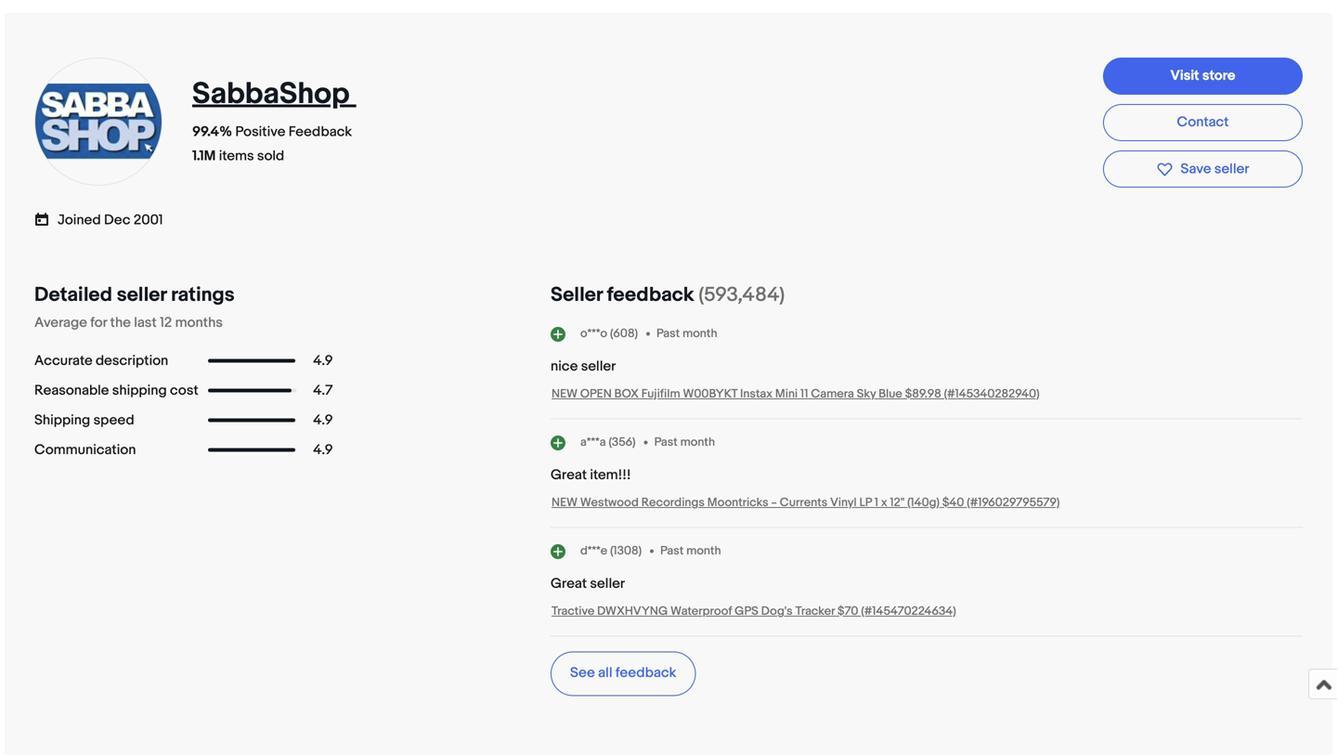 Task type: locate. For each thing, give the bounding box(es) containing it.
seller down d***e (1308)
[[590, 575, 625, 592]]

11
[[801, 387, 809, 401]]

seller up last
[[117, 283, 167, 307]]

camera
[[811, 387, 854, 401]]

2 vertical spatial 4.9
[[313, 442, 333, 458]]

past right (356) on the left of the page
[[654, 435, 678, 450]]

new down the great item!!!
[[552, 496, 578, 510]]

dwxhvyng
[[597, 604, 668, 619]]

joined
[[58, 212, 101, 229]]

great up tractive
[[551, 575, 587, 592]]

1 vertical spatial new
[[552, 496, 578, 510]]

new down the nice
[[552, 387, 578, 401]]

1 vertical spatial past
[[654, 435, 678, 450]]

month down the recordings
[[687, 544, 721, 558]]

1 vertical spatial month
[[681, 435, 715, 450]]

open
[[580, 387, 612, 401]]

4.9
[[313, 352, 333, 369], [313, 412, 333, 429], [313, 442, 333, 458]]

great for great seller
[[551, 575, 587, 592]]

detailed
[[34, 283, 112, 307]]

o***o (608)
[[581, 327, 638, 341]]

2 new from the top
[[552, 496, 578, 510]]

currents
[[780, 496, 828, 510]]

2 vertical spatial past
[[661, 544, 684, 558]]

feedback right all
[[616, 665, 677, 681]]

tractive
[[552, 604, 595, 619]]

w00bykt
[[683, 387, 738, 401]]

past month for nice seller
[[657, 327, 718, 341]]

seller for nice
[[581, 358, 616, 375]]

(1308)
[[610, 544, 642, 558]]

great down a***a
[[551, 467, 587, 483]]

moontricks
[[708, 496, 769, 510]]

past month for great seller
[[661, 544, 721, 558]]

seller for save
[[1215, 161, 1250, 177]]

0 vertical spatial past
[[657, 327, 680, 341]]

new open box fujifilm w00bykt instax mini 11 camera sky blue $89.98 (#145340282940)
[[552, 387, 1040, 401]]

0 vertical spatial feedback
[[607, 283, 694, 307]]

store
[[1203, 67, 1236, 84]]

1 vertical spatial feedback
[[616, 665, 677, 681]]

2 vertical spatial past month
[[661, 544, 721, 558]]

feedback up (608)
[[607, 283, 694, 307]]

month down the seller feedback (593,484)
[[683, 327, 718, 341]]

month for great item!!!
[[681, 435, 715, 450]]

$89.98
[[905, 387, 942, 401]]

sabbashop image
[[33, 83, 163, 160]]

mini
[[776, 387, 798, 401]]

item!!!
[[590, 467, 631, 483]]

month for great seller
[[687, 544, 721, 558]]

new for nice
[[552, 387, 578, 401]]

past
[[657, 327, 680, 341], [654, 435, 678, 450], [661, 544, 684, 558]]

past down the seller feedback (593,484)
[[657, 327, 680, 341]]

new for great
[[552, 496, 578, 510]]

new
[[552, 387, 578, 401], [552, 496, 578, 510]]

0 vertical spatial new
[[552, 387, 578, 401]]

positive
[[235, 123, 286, 140]]

westwood
[[580, 496, 639, 510]]

2 vertical spatial month
[[687, 544, 721, 558]]

great for great item!!!
[[551, 467, 587, 483]]

accurate description
[[34, 352, 168, 369]]

past month
[[657, 327, 718, 341], [654, 435, 715, 450], [661, 544, 721, 558]]

past right (1308)
[[661, 544, 684, 558]]

99.4%
[[192, 123, 232, 140]]

sky
[[857, 387, 876, 401]]

description
[[96, 352, 168, 369]]

items
[[219, 148, 254, 164]]

average for the last 12 months
[[34, 314, 223, 331]]

–
[[771, 496, 777, 510]]

4.7
[[313, 382, 333, 399]]

(#145340282940)
[[944, 387, 1040, 401]]

ratings
[[171, 283, 235, 307]]

new westwood recordings  moontricks – currents vinyl lp 1 x 12" (140g) $40 (#196029795579) link
[[552, 496, 1060, 510]]

1 new from the top
[[552, 387, 578, 401]]

see all feedback
[[570, 665, 677, 681]]

month down w00bykt
[[681, 435, 715, 450]]

seller
[[551, 283, 603, 307]]

month
[[683, 327, 718, 341], [681, 435, 715, 450], [687, 544, 721, 558]]

seller up 'open'
[[581, 358, 616, 375]]

month for nice seller
[[683, 327, 718, 341]]

past for great seller
[[661, 544, 684, 558]]

past month down the seller feedback (593,484)
[[657, 327, 718, 341]]

past month down fujifilm
[[654, 435, 715, 450]]

tracker
[[796, 604, 835, 619]]

box
[[615, 387, 639, 401]]

1 vertical spatial great
[[551, 575, 587, 592]]

waterproof
[[671, 604, 732, 619]]

2 great from the top
[[551, 575, 587, 592]]

last
[[134, 314, 157, 331]]

seller inside the save seller button
[[1215, 161, 1250, 177]]

1 great from the top
[[551, 467, 587, 483]]

tractive dwxhvyng waterproof gps dog's tracker $70 (#145470224634)
[[552, 604, 957, 619]]

0 vertical spatial great
[[551, 467, 587, 483]]

recordings
[[642, 496, 705, 510]]

1 vertical spatial past month
[[654, 435, 715, 450]]

lp
[[860, 496, 872, 510]]

feedback
[[607, 283, 694, 307], [616, 665, 677, 681]]

(608)
[[610, 327, 638, 341]]

instax
[[740, 387, 773, 401]]

0 vertical spatial month
[[683, 327, 718, 341]]

nice seller
[[551, 358, 616, 375]]

seller right 'save'
[[1215, 161, 1250, 177]]

a***a
[[581, 435, 606, 450]]

great seller
[[551, 575, 625, 592]]

past month down the recordings
[[661, 544, 721, 558]]

text__icon wrapper image
[[34, 210, 58, 227]]

0 vertical spatial past month
[[657, 327, 718, 341]]

1 4.9 from the top
[[313, 352, 333, 369]]

great
[[551, 467, 587, 483], [551, 575, 587, 592]]

1 vertical spatial 4.9
[[313, 412, 333, 429]]

12
[[160, 314, 172, 331]]

2 4.9 from the top
[[313, 412, 333, 429]]

seller
[[1215, 161, 1250, 177], [117, 283, 167, 307], [581, 358, 616, 375], [590, 575, 625, 592]]

x
[[881, 496, 888, 510]]

0 vertical spatial 4.9
[[313, 352, 333, 369]]



Task type: vqa. For each thing, say whether or not it's contained in the screenshot.
bottom Great
yes



Task type: describe. For each thing, give the bounding box(es) containing it.
past month for great item!!!
[[654, 435, 715, 450]]

all
[[598, 665, 613, 681]]

dec
[[104, 212, 130, 229]]

sabbashop
[[192, 76, 350, 112]]

nice
[[551, 358, 578, 375]]

visit
[[1171, 67, 1200, 84]]

average
[[34, 314, 87, 331]]

d***e
[[581, 544, 608, 558]]

blue
[[879, 387, 903, 401]]

tractive dwxhvyng waterproof gps dog's tracker $70 (#145470224634) link
[[552, 604, 957, 619]]

visit store
[[1171, 67, 1236, 84]]

shipping speed
[[34, 412, 134, 429]]

past for nice seller
[[657, 327, 680, 341]]

99.4% positive feedback 1.1m items sold
[[192, 123, 352, 164]]

(140g)
[[908, 496, 940, 510]]

shipping
[[112, 382, 167, 399]]

new open box fujifilm w00bykt instax mini 11 camera sky blue $89.98 (#145340282940) link
[[552, 387, 1040, 401]]

speed
[[93, 412, 134, 429]]

for
[[90, 314, 107, 331]]

(#196029795579)
[[967, 496, 1060, 510]]

past for great item!!!
[[654, 435, 678, 450]]

4.9 for speed
[[313, 412, 333, 429]]

(#145470224634)
[[861, 604, 957, 619]]

dog's
[[762, 604, 793, 619]]

great item!!!
[[551, 467, 631, 483]]

$40
[[943, 496, 965, 510]]

save
[[1181, 161, 1212, 177]]

visit store link
[[1104, 57, 1303, 95]]

reasonable shipping cost
[[34, 382, 199, 399]]

1
[[875, 496, 879, 510]]

$70
[[838, 604, 859, 619]]

3 4.9 from the top
[[313, 442, 333, 458]]

1.1m
[[192, 148, 216, 164]]

new westwood recordings  moontricks – currents vinyl lp 1 x 12" (140g) $40 (#196029795579)
[[552, 496, 1060, 510]]

save seller button
[[1104, 150, 1303, 188]]

detailed seller ratings
[[34, 283, 235, 307]]

cost
[[170, 382, 199, 399]]

sabbashop link
[[192, 76, 356, 112]]

12"
[[890, 496, 905, 510]]

months
[[175, 314, 223, 331]]

4.9 for description
[[313, 352, 333, 369]]

contact link
[[1104, 104, 1303, 141]]

feedback
[[289, 123, 352, 140]]

(356)
[[609, 435, 636, 450]]

save seller
[[1181, 161, 1250, 177]]

contact
[[1177, 114, 1229, 130]]

(593,484)
[[699, 283, 785, 307]]

joined dec 2001
[[58, 212, 163, 229]]

gps
[[735, 604, 759, 619]]

shipping
[[34, 412, 90, 429]]

communication
[[34, 442, 136, 458]]

see
[[570, 665, 595, 681]]

accurate
[[34, 352, 93, 369]]

seller for detailed
[[117, 283, 167, 307]]

seller feedback (593,484)
[[551, 283, 785, 307]]

2001
[[134, 212, 163, 229]]

fujifilm
[[642, 387, 681, 401]]

seller for great
[[590, 575, 625, 592]]

reasonable
[[34, 382, 109, 399]]

see all feedback link
[[551, 652, 696, 696]]

sold
[[257, 148, 284, 164]]

d***e (1308)
[[581, 544, 642, 558]]

a***a (356)
[[581, 435, 636, 450]]

vinyl
[[831, 496, 857, 510]]

o***o
[[581, 327, 608, 341]]

the
[[110, 314, 131, 331]]



